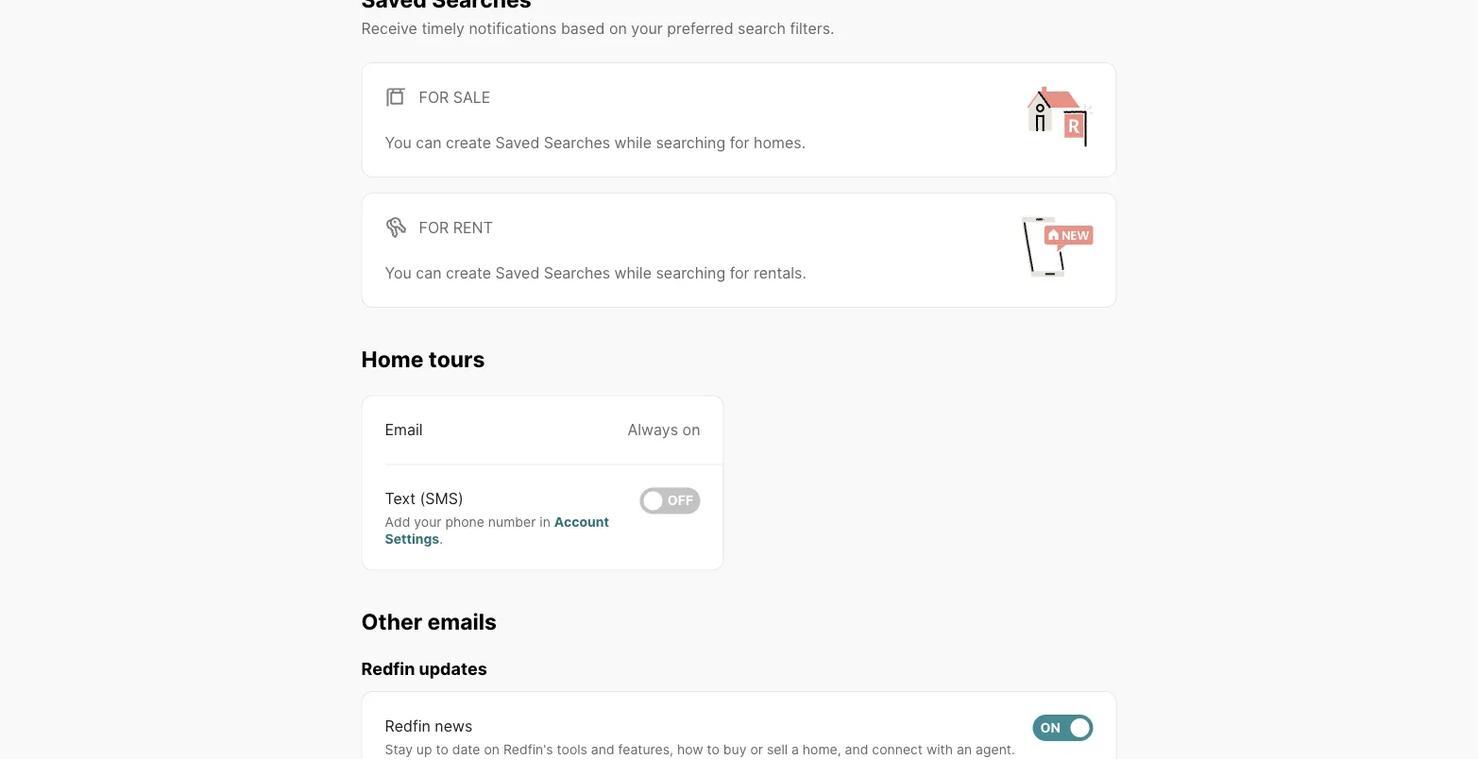 Task type: vqa. For each thing, say whether or not it's contained in the screenshot.
the leftmost on
yes



Task type: describe. For each thing, give the bounding box(es) containing it.
rentals
[[754, 263, 803, 282]]

for sale
[[419, 88, 491, 106]]

redfin for redfin news stay up to date on redfin's tools and features, how to buy or sell a home, and connect with an agent.
[[385, 717, 431, 735]]

connect
[[872, 741, 923, 758]]

account
[[554, 514, 609, 531]]

saved for sale
[[496, 133, 540, 151]]

for for for rent
[[419, 218, 449, 236]]

you for you can create saved searches while searching for rentals .
[[385, 263, 412, 282]]

can for for rent
[[416, 263, 442, 282]]

number
[[488, 514, 536, 531]]

account settings
[[385, 514, 609, 547]]

receive
[[361, 19, 418, 37]]

search
[[738, 19, 786, 37]]

0 vertical spatial on
[[609, 19, 627, 37]]

text
[[385, 490, 416, 508]]

rent
[[453, 218, 493, 236]]

always
[[628, 421, 678, 439]]

tools
[[557, 741, 588, 758]]

a
[[792, 741, 799, 758]]

redfin updates
[[361, 659, 487, 680]]

add your phone number in
[[385, 514, 554, 531]]

preferred
[[667, 19, 734, 37]]

home,
[[803, 741, 842, 758]]

how
[[677, 741, 704, 758]]

add
[[385, 514, 410, 531]]

you can create saved searches while searching for homes .
[[385, 133, 806, 151]]

in
[[540, 514, 551, 531]]

2 to from the left
[[707, 741, 720, 758]]

homes
[[754, 133, 802, 151]]

. for homes
[[802, 133, 806, 151]]

for for rentals
[[730, 263, 750, 282]]

1 and from the left
[[591, 741, 615, 758]]

0 horizontal spatial your
[[414, 514, 442, 531]]

on inside redfin news stay up to date on redfin's tools and features, how to buy or sell a home, and connect with an agent.
[[484, 741, 500, 758]]

account settings link
[[385, 514, 609, 547]]

searches for for rent
[[544, 263, 610, 282]]

up
[[417, 741, 432, 758]]

updates
[[419, 659, 487, 680]]

receive timely notifications based on your preferred search filters.
[[361, 19, 835, 37]]

(sms)
[[420, 490, 464, 508]]

while for rentals
[[615, 263, 652, 282]]



Task type: locate. For each thing, give the bounding box(es) containing it.
searching left homes on the top of the page
[[656, 133, 726, 151]]

2 vertical spatial on
[[484, 741, 500, 758]]

0 vertical spatial .
[[802, 133, 806, 151]]

1 vertical spatial create
[[446, 263, 491, 282]]

1 vertical spatial you
[[385, 263, 412, 282]]

can
[[416, 133, 442, 151], [416, 263, 442, 282]]

features,
[[618, 741, 674, 758]]

0 vertical spatial redfin
[[361, 659, 415, 680]]

you can create saved searches while searching for rentals .
[[385, 263, 807, 282]]

and right home,
[[845, 741, 869, 758]]

on
[[1041, 720, 1061, 736]]

0 horizontal spatial on
[[484, 741, 500, 758]]

for
[[419, 88, 449, 106], [419, 218, 449, 236]]

0 horizontal spatial and
[[591, 741, 615, 758]]

an
[[957, 741, 972, 758]]

2 searches from the top
[[544, 263, 610, 282]]

2 can from the top
[[416, 263, 442, 282]]

you for you can create saved searches while searching for homes .
[[385, 133, 412, 151]]

None checkbox
[[640, 488, 701, 514], [1033, 715, 1094, 741], [640, 488, 701, 514], [1033, 715, 1094, 741]]

0 vertical spatial create
[[446, 133, 491, 151]]

your
[[632, 19, 663, 37], [414, 514, 442, 531]]

0 vertical spatial while
[[615, 133, 652, 151]]

.
[[802, 133, 806, 151], [803, 263, 807, 282], [440, 531, 443, 547]]

1 vertical spatial searches
[[544, 263, 610, 282]]

filters.
[[790, 19, 835, 37]]

2 and from the left
[[845, 741, 869, 758]]

redfin's
[[504, 741, 553, 758]]

2 searching from the top
[[656, 263, 726, 282]]

searching for rentals
[[656, 263, 726, 282]]

other emails
[[361, 609, 497, 635]]

2 for from the top
[[419, 218, 449, 236]]

2 create from the top
[[446, 263, 491, 282]]

for left rent
[[419, 218, 449, 236]]

redfin
[[361, 659, 415, 680], [385, 717, 431, 735]]

for for for sale
[[419, 88, 449, 106]]

searches for for sale
[[544, 133, 610, 151]]

1 vertical spatial while
[[615, 263, 652, 282]]

1 horizontal spatial and
[[845, 741, 869, 758]]

create down 'sale'
[[446, 133, 491, 151]]

or
[[751, 741, 763, 758]]

news
[[435, 717, 473, 735]]

text (sms)
[[385, 490, 464, 508]]

can down for sale
[[416, 133, 442, 151]]

your up settings
[[414, 514, 442, 531]]

searches
[[544, 133, 610, 151], [544, 263, 610, 282]]

while for homes
[[615, 133, 652, 151]]

0 vertical spatial for
[[419, 88, 449, 106]]

1 vertical spatial saved
[[496, 263, 540, 282]]

can for for sale
[[416, 133, 442, 151]]

buy
[[724, 741, 747, 758]]

and right tools
[[591, 741, 615, 758]]

2 for from the top
[[730, 263, 750, 282]]

1 horizontal spatial your
[[632, 19, 663, 37]]

for left 'sale'
[[419, 88, 449, 106]]

1 horizontal spatial on
[[609, 19, 627, 37]]

searching left rentals
[[656, 263, 726, 282]]

on right date
[[484, 741, 500, 758]]

for left homes on the top of the page
[[730, 133, 750, 151]]

create down rent
[[446, 263, 491, 282]]

1 vertical spatial searching
[[656, 263, 726, 282]]

1 vertical spatial your
[[414, 514, 442, 531]]

on right based
[[609, 19, 627, 37]]

sell
[[767, 741, 788, 758]]

redfin down other
[[361, 659, 415, 680]]

redfin inside redfin news stay up to date on redfin's tools and features, how to buy or sell a home, and connect with an agent.
[[385, 717, 431, 735]]

tours
[[429, 346, 485, 372]]

on
[[609, 19, 627, 37], [683, 421, 701, 439], [484, 741, 500, 758]]

2 horizontal spatial on
[[683, 421, 701, 439]]

for for homes
[[730, 133, 750, 151]]

and
[[591, 741, 615, 758], [845, 741, 869, 758]]

searching for homes
[[656, 133, 726, 151]]

home tours
[[361, 346, 485, 372]]

to left buy
[[707, 741, 720, 758]]

1 vertical spatial on
[[683, 421, 701, 439]]

for left rentals
[[730, 263, 750, 282]]

0 vertical spatial searching
[[656, 133, 726, 151]]

searching
[[656, 133, 726, 151], [656, 263, 726, 282]]

sale
[[453, 88, 491, 106]]

while
[[615, 133, 652, 151], [615, 263, 652, 282]]

notifications
[[469, 19, 557, 37]]

. for rentals
[[803, 263, 807, 282]]

stay
[[385, 741, 413, 758]]

2 you from the top
[[385, 263, 412, 282]]

1 searching from the top
[[656, 133, 726, 151]]

agent.
[[976, 741, 1016, 758]]

date
[[452, 741, 480, 758]]

1 to from the left
[[436, 741, 449, 758]]

0 horizontal spatial to
[[436, 741, 449, 758]]

settings
[[385, 531, 440, 547]]

2 vertical spatial .
[[440, 531, 443, 547]]

you
[[385, 133, 412, 151], [385, 263, 412, 282]]

1 vertical spatial can
[[416, 263, 442, 282]]

1 vertical spatial for
[[730, 263, 750, 282]]

1 for from the top
[[419, 88, 449, 106]]

1 you from the top
[[385, 133, 412, 151]]

other
[[361, 609, 423, 635]]

0 vertical spatial can
[[416, 133, 442, 151]]

1 can from the top
[[416, 133, 442, 151]]

0 vertical spatial you
[[385, 133, 412, 151]]

to
[[436, 741, 449, 758], [707, 741, 720, 758]]

redfin for redfin updates
[[361, 659, 415, 680]]

1 vertical spatial for
[[419, 218, 449, 236]]

emails
[[428, 609, 497, 635]]

phone
[[445, 514, 485, 531]]

1 create from the top
[[446, 133, 491, 151]]

1 vertical spatial redfin
[[385, 717, 431, 735]]

always on
[[628, 421, 701, 439]]

1 vertical spatial .
[[803, 263, 807, 282]]

for
[[730, 133, 750, 151], [730, 263, 750, 282]]

redfin news stay up to date on redfin's tools and features, how to buy or sell a home, and connect with an agent.
[[385, 717, 1016, 758]]

your left preferred
[[632, 19, 663, 37]]

can down for rent
[[416, 263, 442, 282]]

saved
[[496, 133, 540, 151], [496, 263, 540, 282]]

2 saved from the top
[[496, 263, 540, 282]]

0 vertical spatial your
[[632, 19, 663, 37]]

1 searches from the top
[[544, 133, 610, 151]]

create for rent
[[446, 263, 491, 282]]

saved for rent
[[496, 263, 540, 282]]

for rent
[[419, 218, 493, 236]]

0 vertical spatial searches
[[544, 133, 610, 151]]

with
[[927, 741, 953, 758]]

1 horizontal spatial to
[[707, 741, 720, 758]]

1 while from the top
[[615, 133, 652, 151]]

to right up
[[436, 741, 449, 758]]

0 vertical spatial for
[[730, 133, 750, 151]]

2 while from the top
[[615, 263, 652, 282]]

timely
[[422, 19, 465, 37]]

1 saved from the top
[[496, 133, 540, 151]]

1 for from the top
[[730, 133, 750, 151]]

create for sale
[[446, 133, 491, 151]]

email
[[385, 421, 423, 439]]

off
[[668, 493, 694, 509]]

redfin up 'stay'
[[385, 717, 431, 735]]

0 vertical spatial saved
[[496, 133, 540, 151]]

based
[[561, 19, 605, 37]]

home
[[361, 346, 424, 372]]

on right always
[[683, 421, 701, 439]]

create
[[446, 133, 491, 151], [446, 263, 491, 282]]



